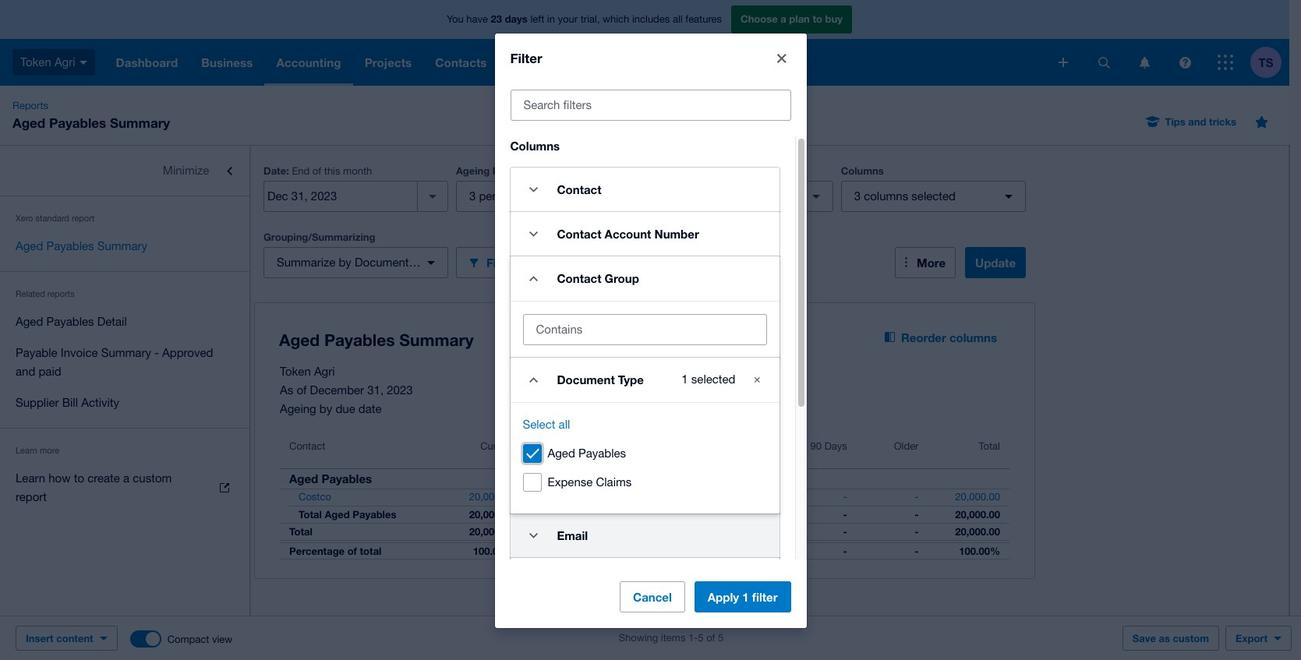 Task type: describe. For each thing, give the bounding box(es) containing it.
reports link
[[6, 98, 55, 114]]

payables inside filter dialog
[[578, 447, 626, 460]]

contact account number
[[557, 227, 699, 241]]

Contains field
[[524, 315, 766, 345]]

payables down xero standard report
[[46, 239, 94, 253]]

payables inside reports aged payables summary
[[49, 115, 106, 131]]

activity
[[81, 396, 119, 409]]

total aged payables
[[299, 508, 396, 521]]

token for token agri as of december 31, 2023 ageing by due date
[[280, 365, 311, 378]]

a inside learn how to create a custom report
[[123, 472, 130, 485]]

1 vertical spatial total
[[299, 508, 322, 521]]

filter inside dialog
[[510, 50, 542, 67]]

3 periods of 30 day button
[[456, 181, 641, 212]]

aged inside reports aged payables summary
[[12, 115, 45, 131]]

date
[[359, 402, 382, 416]]

contact button
[[280, 431, 441, 469]]

1 inside "button"
[[742, 590, 749, 604]]

insert content
[[26, 632, 93, 645]]

grouping/summarizing
[[264, 231, 375, 243]]

type inside filter dialog
[[618, 373, 644, 387]]

tips and tricks button
[[1137, 109, 1246, 134]]

current
[[480, 440, 514, 452]]

select
[[523, 418, 555, 431]]

to inside ts banner
[[813, 13, 822, 25]]

payable invoice summary - approved and paid
[[16, 346, 213, 378]]

learn how to create a custom report
[[16, 472, 172, 504]]

all inside you have 23 days left in your trial, which includes all features
[[673, 13, 683, 25]]

report inside learn how to create a custom report
[[16, 490, 47, 504]]

custom inside button
[[1173, 632, 1209, 645]]

this
[[324, 165, 340, 177]]

which
[[603, 13, 629, 25]]

more
[[40, 446, 59, 455]]

apply 1 filter button
[[694, 581, 791, 613]]

date : end of this month
[[264, 165, 372, 177]]

you
[[447, 13, 464, 25]]

contact group
[[557, 272, 639, 286]]

reports
[[47, 289, 75, 299]]

0 vertical spatial report
[[72, 214, 95, 223]]

export button
[[1226, 626, 1292, 651]]

have
[[466, 13, 488, 25]]

expense claims
[[548, 476, 632, 489]]

payables down reports
[[46, 315, 94, 328]]

total button
[[928, 431, 1010, 469]]

due
[[336, 402, 355, 416]]

aged up costco link
[[289, 472, 318, 486]]

61 - 90 days button
[[743, 431, 857, 469]]

svg image
[[1059, 58, 1068, 67]]

1 20,000.00 link from the left
[[460, 490, 524, 505]]

ageing for ageing by
[[648, 165, 682, 177]]

older button
[[857, 431, 928, 469]]

- inside 61 - 90 days 'button'
[[804, 440, 808, 452]]

token agri as of december 31, 2023 ageing by due date
[[280, 365, 413, 416]]

detail
[[97, 315, 127, 328]]

2 - link from the left
[[834, 490, 857, 505]]

aged payables inside report output element
[[289, 472, 372, 486]]

contact inside contact button
[[289, 440, 325, 452]]

create
[[87, 472, 120, 485]]

1 selected
[[682, 373, 736, 386]]

23
[[491, 13, 502, 25]]

summarize by document type button
[[264, 247, 448, 278]]

2 20,000.00 link from the left
[[946, 490, 1010, 505]]

clear image
[[742, 364, 773, 396]]

1 for 1 - 30 days
[[568, 440, 574, 452]]

choose a plan to buy
[[741, 13, 843, 25]]

left
[[530, 13, 544, 25]]

3 for 3 periods of 30 day
[[469, 189, 476, 203]]

percentage of total
[[289, 545, 382, 557]]

contact down day
[[557, 227, 601, 241]]

select all button
[[523, 416, 570, 435]]

date
[[264, 165, 286, 177]]

3 columns selected
[[854, 189, 956, 203]]

31,
[[367, 384, 384, 397]]

contact left group
[[557, 272, 601, 286]]

percentage
[[289, 545, 345, 557]]

collapse image
[[518, 364, 549, 396]]

of inside token agri as of december 31, 2023 ageing by due date
[[297, 384, 307, 397]]

aged inside filter dialog
[[548, 447, 575, 460]]

total inside "button"
[[979, 440, 1000, 452]]

as
[[1159, 632, 1170, 645]]

save
[[1133, 632, 1156, 645]]

document type
[[557, 373, 644, 387]]

group
[[605, 272, 639, 286]]

token agri button
[[0, 39, 104, 86]]

Search filters field
[[511, 91, 790, 120]]

days for 1 - 30 days
[[598, 440, 620, 452]]

insert
[[26, 632, 54, 645]]

month
[[343, 165, 372, 177]]

payable invoice summary - approved and paid link
[[0, 338, 249, 387]]

summary inside reports aged payables summary
[[110, 115, 170, 131]]

close image
[[766, 43, 797, 74]]

minimize
[[163, 164, 209, 177]]

custom inside learn how to create a custom report
[[133, 472, 172, 485]]

90
[[810, 440, 822, 452]]

aged payables detail link
[[0, 306, 249, 338]]

minimize button
[[0, 155, 249, 186]]

report output element
[[280, 431, 1010, 560]]

payable
[[16, 346, 57, 359]]

1 - 30 days
[[568, 440, 620, 452]]

all inside the select all button
[[559, 418, 570, 431]]

agri for token agri as of december 31, 2023 ageing by due date
[[314, 365, 335, 378]]

collapse image
[[518, 263, 549, 294]]

in
[[547, 13, 555, 25]]

agri for token agri
[[54, 55, 75, 68]]

showing items 1-5 of 5
[[619, 632, 724, 644]]

columns for reorder
[[950, 331, 997, 345]]

filter button
[[456, 247, 641, 278]]

61
[[790, 440, 801, 452]]

payables up total
[[353, 508, 396, 521]]

expense
[[548, 476, 593, 489]]

related
[[16, 289, 45, 299]]

reorder columns button
[[872, 322, 1010, 353]]

columns for 3
[[864, 189, 908, 203]]

of inside report output element
[[347, 545, 357, 557]]

december
[[310, 384, 364, 397]]

aged down costco
[[325, 508, 350, 521]]

more
[[917, 256, 946, 270]]

aged payables summary link
[[0, 231, 249, 262]]

content
[[56, 632, 93, 645]]

1 horizontal spatial selected
[[912, 189, 956, 203]]

periods
[[493, 165, 530, 177]]

2 100.00% from the left
[[959, 545, 1000, 557]]

summary for invoice
[[101, 346, 151, 359]]

compact view
[[167, 633, 233, 645]]

trial,
[[581, 13, 600, 25]]

insert content button
[[16, 626, 117, 651]]

and inside button
[[1188, 115, 1206, 128]]

3 - link from the left
[[905, 490, 928, 505]]

day
[[551, 189, 572, 203]]

aged payables summary
[[16, 239, 147, 253]]

learn for learn more
[[16, 446, 37, 455]]

days for 61 - 90 days
[[825, 440, 847, 452]]

tips
[[1165, 115, 1186, 128]]



Task type: vqa. For each thing, say whether or not it's contained in the screenshot.
Bank accounts link
no



Task type: locate. For each thing, give the bounding box(es) containing it.
1 horizontal spatial report
[[72, 214, 95, 223]]

reports
[[12, 100, 48, 111]]

columns
[[510, 139, 560, 153], [841, 165, 884, 177]]

of
[[313, 165, 321, 177], [521, 189, 532, 203], [297, 384, 307, 397], [347, 545, 357, 557], [706, 632, 715, 644]]

and
[[1188, 115, 1206, 128], [16, 365, 35, 378]]

a right create
[[123, 472, 130, 485]]

approved
[[162, 346, 213, 359]]

filter dialog
[[495, 34, 807, 660]]

agri inside token agri popup button
[[54, 55, 75, 68]]

0 horizontal spatial columns
[[510, 139, 560, 153]]

1 vertical spatial 1
[[568, 440, 574, 452]]

aged up "expense"
[[548, 447, 575, 460]]

1 horizontal spatial to
[[813, 13, 822, 25]]

1 3 from the left
[[469, 189, 476, 203]]

0 vertical spatial document
[[355, 256, 409, 269]]

0 horizontal spatial document
[[355, 256, 409, 269]]

- inside 1 - 30 days button
[[577, 440, 581, 452]]

1 expand image from the top
[[518, 174, 549, 205]]

of left this
[[313, 165, 321, 177]]

filter down the left
[[510, 50, 542, 67]]

Report title field
[[275, 323, 847, 359]]

0 horizontal spatial 1
[[568, 440, 574, 452]]

all left features
[[673, 13, 683, 25]]

of right periods
[[521, 189, 532, 203]]

0 horizontal spatial columns
[[864, 189, 908, 203]]

1 horizontal spatial columns
[[950, 331, 997, 345]]

all right 'select'
[[559, 418, 570, 431]]

2 vertical spatial expand image
[[518, 520, 549, 551]]

2 3 from the left
[[854, 189, 861, 203]]

0 vertical spatial columns
[[510, 139, 560, 153]]

svg image
[[1218, 55, 1233, 70], [1098, 57, 1110, 68], [1139, 57, 1150, 68], [1179, 57, 1191, 68], [79, 61, 87, 65]]

periods
[[479, 189, 518, 203]]

0 vertical spatial to
[[813, 13, 822, 25]]

filter inside button
[[486, 255, 515, 269]]

0 vertical spatial and
[[1188, 115, 1206, 128]]

report up aged payables summary
[[72, 214, 95, 223]]

tips and tricks
[[1165, 115, 1236, 128]]

1 down the select all button
[[568, 440, 574, 452]]

days up claims
[[598, 440, 620, 452]]

token for token agri
[[20, 55, 51, 68]]

0 horizontal spatial token
[[20, 55, 51, 68]]

1 horizontal spatial a
[[781, 13, 786, 25]]

- inside payable invoice summary - approved and paid
[[154, 346, 159, 359]]

0 vertical spatial total
[[979, 440, 1000, 452]]

1-
[[688, 632, 698, 644]]

2 expand image from the top
[[518, 219, 549, 250]]

expand image left email
[[518, 520, 549, 551]]

5
[[698, 632, 704, 644], [718, 632, 724, 644]]

agri inside token agri as of december 31, 2023 ageing by due date
[[314, 365, 335, 378]]

1 horizontal spatial token
[[280, 365, 311, 378]]

1 vertical spatial to
[[74, 472, 84, 485]]

0 horizontal spatial 100.00%
[[473, 545, 514, 557]]

0 horizontal spatial a
[[123, 472, 130, 485]]

ts button
[[1251, 39, 1290, 86]]

document inside popup button
[[355, 256, 409, 269]]

1 vertical spatial 30
[[584, 440, 595, 452]]

0 vertical spatial learn
[[16, 446, 37, 455]]

1 horizontal spatial ageing
[[456, 165, 490, 177]]

reorder columns
[[901, 331, 997, 345]]

contact
[[557, 183, 601, 197], [557, 227, 601, 241], [557, 272, 601, 286], [289, 440, 325, 452]]

0 vertical spatial 30
[[535, 189, 548, 203]]

1 horizontal spatial aged payables
[[548, 447, 626, 460]]

summary up the minimize button
[[110, 115, 170, 131]]

columns inside filter dialog
[[510, 139, 560, 153]]

days inside 'button'
[[825, 440, 847, 452]]

1 vertical spatial document
[[557, 373, 615, 387]]

1 vertical spatial token
[[280, 365, 311, 378]]

0 horizontal spatial custom
[[133, 472, 172, 485]]

and right tips
[[1188, 115, 1206, 128]]

a inside ts banner
[[781, 13, 786, 25]]

account
[[605, 227, 651, 241]]

aged down 'xero'
[[16, 239, 43, 253]]

1 horizontal spatial 3
[[854, 189, 861, 203]]

1 left "filter"
[[742, 590, 749, 604]]

ageing for ageing periods
[[456, 165, 490, 177]]

selected inside filter dialog
[[691, 373, 736, 386]]

1 vertical spatial summary
[[97, 239, 147, 253]]

of inside date : end of this month
[[313, 165, 321, 177]]

0 horizontal spatial selected
[[691, 373, 736, 386]]

expand image left day
[[518, 174, 549, 205]]

learn more
[[16, 446, 59, 455]]

summary for payables
[[97, 239, 147, 253]]

0 vertical spatial selected
[[912, 189, 956, 203]]

3 inside button
[[469, 189, 476, 203]]

reports aged payables summary
[[12, 100, 170, 131]]

total
[[360, 545, 382, 557]]

0 vertical spatial custom
[[133, 472, 172, 485]]

expand image for email
[[518, 520, 549, 551]]

0 vertical spatial expand image
[[518, 174, 549, 205]]

standard
[[35, 214, 69, 223]]

selected left clear image
[[691, 373, 736, 386]]

0 vertical spatial aged payables
[[548, 447, 626, 460]]

0 horizontal spatial ageing
[[280, 402, 316, 416]]

columns right reorder
[[950, 331, 997, 345]]

2 vertical spatial summary
[[101, 346, 151, 359]]

payables down contact button
[[322, 472, 372, 486]]

2 learn from the top
[[16, 472, 45, 485]]

columns
[[864, 189, 908, 203], [950, 331, 997, 345]]

learn
[[16, 446, 37, 455], [16, 472, 45, 485]]

0 vertical spatial summary
[[110, 115, 170, 131]]

aged payables up costco
[[289, 472, 372, 486]]

1 horizontal spatial columns
[[841, 165, 884, 177]]

token inside popup button
[[20, 55, 51, 68]]

to inside learn how to create a custom report
[[74, 472, 84, 485]]

you have 23 days left in your trial, which includes all features
[[447, 13, 722, 25]]

1 vertical spatial columns
[[950, 331, 997, 345]]

5 right items
[[698, 632, 704, 644]]

30 up "expense claims"
[[584, 440, 595, 452]]

1 5 from the left
[[698, 632, 704, 644]]

days right 90 at the right of page
[[825, 440, 847, 452]]

0 vertical spatial columns
[[864, 189, 908, 203]]

0 horizontal spatial days
[[598, 440, 620, 452]]

1 horizontal spatial custom
[[1173, 632, 1209, 645]]

and inside payable invoice summary - approved and paid
[[16, 365, 35, 378]]

by inside token agri as of december 31, 2023 ageing by due date
[[320, 402, 332, 416]]

summary inside payable invoice summary - approved and paid
[[101, 346, 151, 359]]

summary down aged payables detail link
[[101, 346, 151, 359]]

to left buy
[[813, 13, 822, 25]]

agri up reports link at the left of page
[[54, 55, 75, 68]]

0 horizontal spatial 5
[[698, 632, 704, 644]]

2 horizontal spatial 1
[[742, 590, 749, 604]]

summary down the minimize button
[[97, 239, 147, 253]]

1 vertical spatial custom
[[1173, 632, 1209, 645]]

expand image down 3 periods of 30 day
[[518, 219, 549, 250]]

custom right create
[[133, 472, 172, 485]]

61 - 90 days
[[790, 440, 847, 452]]

by down grouping/summarizing
[[339, 256, 352, 269]]

claims
[[596, 476, 632, 489]]

update
[[975, 256, 1016, 270]]

1 horizontal spatial 100.00%
[[959, 545, 1000, 557]]

1 horizontal spatial days
[[825, 440, 847, 452]]

more button
[[895, 247, 956, 278]]

compact
[[167, 633, 209, 645]]

0 horizontal spatial 20,000.00 link
[[460, 490, 524, 505]]

token agri
[[20, 55, 75, 68]]

ageing left by
[[648, 165, 682, 177]]

30 left day
[[535, 189, 548, 203]]

ageing by
[[648, 165, 697, 177]]

0 horizontal spatial by
[[320, 402, 332, 416]]

learn inside learn how to create a custom report
[[16, 472, 45, 485]]

0 horizontal spatial all
[[559, 418, 570, 431]]

document inside filter dialog
[[557, 373, 615, 387]]

1 vertical spatial by
[[320, 402, 332, 416]]

email
[[557, 529, 588, 543]]

your
[[558, 13, 578, 25]]

1 days from the left
[[598, 440, 620, 452]]

2 5 from the left
[[718, 632, 724, 644]]

a left plan at the right of the page
[[781, 13, 786, 25]]

0 horizontal spatial type
[[412, 256, 437, 269]]

current button
[[441, 431, 524, 469]]

summarize by document type
[[277, 256, 437, 269]]

20,000.00 link down current button
[[460, 490, 524, 505]]

document down report title 'field'
[[557, 373, 615, 387]]

columns inside button
[[950, 331, 997, 345]]

save as custom button
[[1123, 626, 1219, 651]]

0 horizontal spatial aged payables
[[289, 472, 372, 486]]

- link down claims
[[607, 490, 630, 505]]

aged down reports link at the left of page
[[12, 115, 45, 131]]

1 vertical spatial expand image
[[518, 219, 549, 250]]

0 vertical spatial filter
[[510, 50, 542, 67]]

type inside popup button
[[412, 256, 437, 269]]

1 vertical spatial agri
[[314, 365, 335, 378]]

- link down older
[[905, 490, 928, 505]]

1 vertical spatial a
[[123, 472, 130, 485]]

0 vertical spatial a
[[781, 13, 786, 25]]

20,000.00 link down total "button"
[[946, 490, 1010, 505]]

payables up claims
[[578, 447, 626, 460]]

3 periods of 30 day
[[469, 189, 572, 203]]

selected up more
[[912, 189, 956, 203]]

1 vertical spatial selected
[[691, 373, 736, 386]]

0 horizontal spatial report
[[16, 490, 47, 504]]

learn down learn more
[[16, 472, 45, 485]]

1 horizontal spatial all
[[673, 13, 683, 25]]

1 - link from the left
[[607, 490, 630, 505]]

agri
[[54, 55, 75, 68], [314, 365, 335, 378]]

1 vertical spatial and
[[16, 365, 35, 378]]

1 horizontal spatial - link
[[834, 490, 857, 505]]

aged payables up "expense claims"
[[548, 447, 626, 460]]

supplier bill activity
[[16, 396, 119, 409]]

contact up contact account number
[[557, 183, 601, 197]]

to right how
[[74, 472, 84, 485]]

learn for learn how to create a custom report
[[16, 472, 45, 485]]

30 inside 3 periods of 30 day button
[[535, 189, 548, 203]]

Select end date field
[[264, 182, 417, 211]]

0 vertical spatial 1
[[682, 373, 688, 386]]

custom
[[133, 472, 172, 485], [1173, 632, 1209, 645]]

how
[[49, 472, 71, 485]]

ts banner
[[0, 0, 1290, 86]]

items
[[661, 632, 686, 644]]

aged payables detail
[[16, 315, 127, 328]]

payables down reports link at the left of page
[[49, 115, 106, 131]]

expand image for contact
[[518, 174, 549, 205]]

reorder
[[901, 331, 946, 345]]

of inside button
[[521, 189, 532, 203]]

by left due
[[320, 402, 332, 416]]

report down learn more
[[16, 490, 47, 504]]

features
[[686, 13, 722, 25]]

expand image
[[518, 174, 549, 205], [518, 219, 549, 250], [518, 520, 549, 551]]

0 horizontal spatial 30
[[535, 189, 548, 203]]

agri up december
[[314, 365, 335, 378]]

of left total
[[347, 545, 357, 557]]

1 horizontal spatial 20,000.00 link
[[946, 490, 1010, 505]]

2 vertical spatial total
[[289, 525, 313, 538]]

1 horizontal spatial 1
[[682, 373, 688, 386]]

invoice
[[61, 346, 98, 359]]

token up reports
[[20, 55, 51, 68]]

0 vertical spatial agri
[[54, 55, 75, 68]]

supplier bill activity link
[[0, 387, 249, 419]]

as
[[280, 384, 293, 397]]

1 inside button
[[568, 440, 574, 452]]

-
[[154, 346, 159, 359], [577, 440, 581, 452], [804, 440, 808, 452], [616, 491, 620, 503], [843, 491, 847, 503], [915, 491, 919, 503], [616, 508, 620, 521], [730, 508, 734, 521], [843, 508, 847, 521], [915, 508, 919, 521], [843, 525, 847, 538], [915, 525, 919, 538], [616, 545, 620, 557], [730, 545, 734, 557], [843, 545, 847, 557], [915, 545, 919, 557]]

ageing inside token agri as of december 31, 2023 ageing by due date
[[280, 402, 316, 416]]

5 right 1-
[[718, 632, 724, 644]]

0 horizontal spatial agri
[[54, 55, 75, 68]]

1 horizontal spatial type
[[618, 373, 644, 387]]

0 vertical spatial type
[[412, 256, 437, 269]]

cancel
[[633, 590, 672, 604]]

0 vertical spatial token
[[20, 55, 51, 68]]

- link down 61 - 90 days
[[834, 490, 857, 505]]

custom right 'as'
[[1173, 632, 1209, 645]]

learn how to create a custom report link
[[0, 463, 249, 513]]

document
[[355, 256, 409, 269], [557, 373, 615, 387]]

expand image for contact account number
[[518, 219, 549, 250]]

plan
[[789, 13, 810, 25]]

2 horizontal spatial ageing
[[648, 165, 682, 177]]

document down grouping/summarizing
[[355, 256, 409, 269]]

ageing up periods
[[456, 165, 490, 177]]

1 horizontal spatial 30
[[584, 440, 595, 452]]

days
[[505, 13, 528, 25]]

2 days from the left
[[825, 440, 847, 452]]

3 expand image from the top
[[518, 520, 549, 551]]

of right 1-
[[706, 632, 715, 644]]

1 horizontal spatial and
[[1188, 115, 1206, 128]]

end
[[292, 165, 310, 177]]

by
[[339, 256, 352, 269], [320, 402, 332, 416]]

aged payables inside filter dialog
[[548, 447, 626, 460]]

1 down contains field
[[682, 373, 688, 386]]

1 horizontal spatial 5
[[718, 632, 724, 644]]

0 vertical spatial by
[[339, 256, 352, 269]]

learn left more at the left bottom of the page
[[16, 446, 37, 455]]

0 horizontal spatial 3
[[469, 189, 476, 203]]

export
[[1236, 632, 1268, 645]]

1 vertical spatial report
[[16, 490, 47, 504]]

svg image inside token agri popup button
[[79, 61, 87, 65]]

token inside token agri as of december 31, 2023 ageing by due date
[[280, 365, 311, 378]]

days inside button
[[598, 440, 620, 452]]

30
[[535, 189, 548, 203], [584, 440, 595, 452]]

by inside popup button
[[339, 256, 352, 269]]

columns up '3 columns selected'
[[841, 165, 884, 177]]

1 vertical spatial filter
[[486, 255, 515, 269]]

filter
[[752, 590, 778, 604]]

apply
[[708, 590, 739, 604]]

30 inside 1 - 30 days button
[[584, 440, 595, 452]]

token up as
[[280, 365, 311, 378]]

supplier
[[16, 396, 59, 409]]

1 for 1 selected
[[682, 373, 688, 386]]

3 for 3 columns selected
[[854, 189, 861, 203]]

view
[[212, 633, 233, 645]]

costco
[[299, 491, 331, 503]]

total
[[979, 440, 1000, 452], [299, 508, 322, 521], [289, 525, 313, 538]]

1 vertical spatial columns
[[841, 165, 884, 177]]

20,000.00 link
[[460, 490, 524, 505], [946, 490, 1010, 505]]

of right as
[[297, 384, 307, 397]]

0 horizontal spatial - link
[[607, 490, 630, 505]]

1 vertical spatial type
[[618, 373, 644, 387]]

and down payable
[[16, 365, 35, 378]]

columns up periods
[[510, 139, 560, 153]]

1 vertical spatial learn
[[16, 472, 45, 485]]

1 learn from the top
[[16, 446, 37, 455]]

a
[[781, 13, 786, 25], [123, 472, 130, 485]]

ageing down as
[[280, 402, 316, 416]]

0 vertical spatial all
[[673, 13, 683, 25]]

1 horizontal spatial by
[[339, 256, 352, 269]]

1 horizontal spatial agri
[[314, 365, 335, 378]]

0 horizontal spatial and
[[16, 365, 35, 378]]

1 horizontal spatial document
[[557, 373, 615, 387]]

1 vertical spatial all
[[559, 418, 570, 431]]

2 horizontal spatial - link
[[905, 490, 928, 505]]

payables
[[49, 115, 106, 131], [46, 239, 94, 253], [46, 315, 94, 328], [578, 447, 626, 460], [322, 472, 372, 486], [353, 508, 396, 521]]

filter left collapse image
[[486, 255, 515, 269]]

aged down related
[[16, 315, 43, 328]]

selected
[[912, 189, 956, 203], [691, 373, 736, 386]]

contact up costco link
[[289, 440, 325, 452]]

all
[[673, 13, 683, 25], [559, 418, 570, 431]]

1 100.00% from the left
[[473, 545, 514, 557]]

2 vertical spatial 1
[[742, 590, 749, 604]]

0 horizontal spatial to
[[74, 472, 84, 485]]

columns up the more button
[[864, 189, 908, 203]]

1 vertical spatial aged payables
[[289, 472, 372, 486]]

choose
[[741, 13, 778, 25]]



